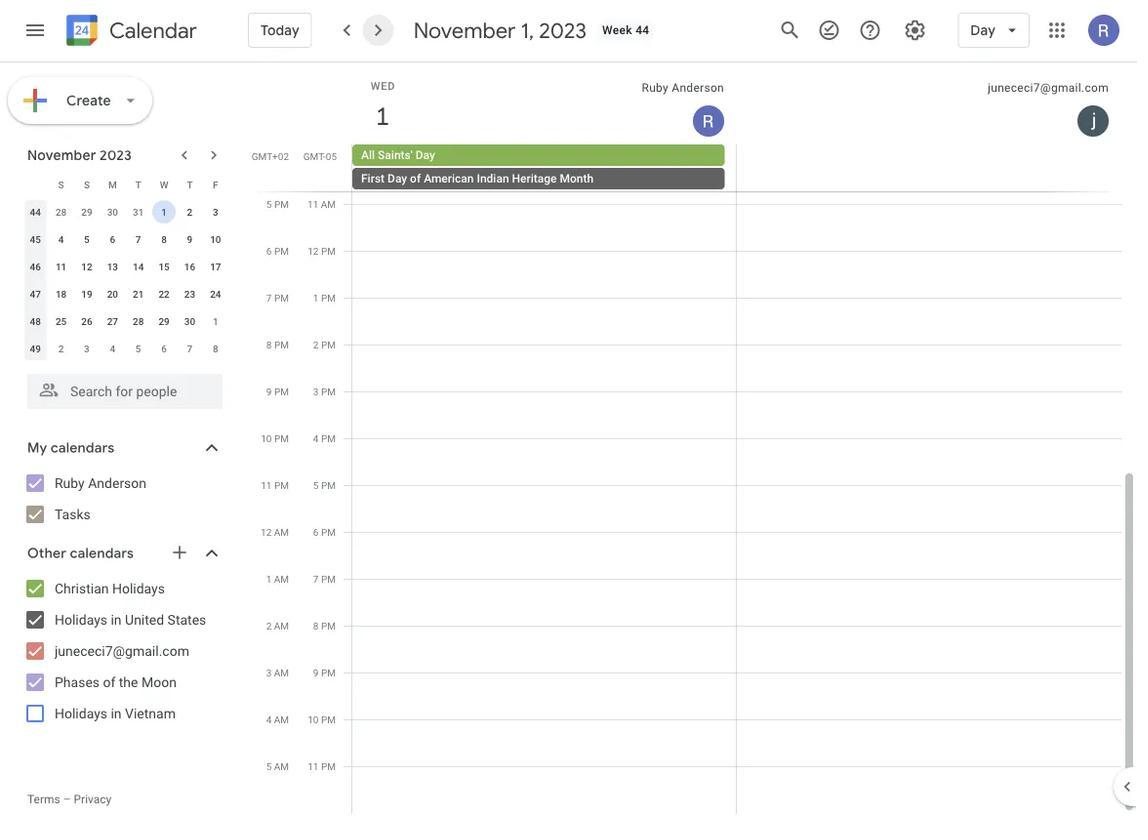 Task type: locate. For each thing, give the bounding box(es) containing it.
december 7 element
[[178, 337, 202, 360]]

vietnam
[[125, 706, 176, 722]]

0 vertical spatial 44
[[636, 23, 650, 37]]

holidays
[[112, 581, 165, 597], [55, 612, 107, 628], [55, 706, 107, 722]]

0 horizontal spatial s
[[58, 179, 64, 190]]

11 pm up 12 am
[[261, 480, 289, 491]]

pm down 3 pm at the left top of page
[[321, 433, 336, 444]]

8
[[161, 233, 167, 245], [266, 339, 272, 351], [213, 343, 218, 355], [313, 620, 319, 632]]

12
[[308, 245, 319, 257], [81, 261, 92, 272], [261, 526, 272, 538]]

28 left october 29 element
[[56, 206, 67, 218]]

9 left 10 element
[[187, 233, 193, 245]]

0 vertical spatial 10
[[210, 233, 221, 245]]

calendars
[[51, 439, 115, 457], [70, 545, 134, 563]]

29 right 28 element
[[159, 315, 170, 327]]

0 vertical spatial in
[[111, 612, 122, 628]]

1 vertical spatial anderson
[[88, 475, 147, 491]]

1 vertical spatial of
[[103, 674, 116, 690]]

0 horizontal spatial 9 pm
[[266, 386, 289, 397]]

0 horizontal spatial 11 pm
[[261, 480, 289, 491]]

pm
[[274, 198, 289, 210], [274, 245, 289, 257], [321, 245, 336, 257], [274, 292, 289, 304], [321, 292, 336, 304], [274, 339, 289, 351], [321, 339, 336, 351], [274, 386, 289, 397], [321, 386, 336, 397], [274, 433, 289, 444], [321, 433, 336, 444], [274, 480, 289, 491], [321, 480, 336, 491], [321, 526, 336, 538], [321, 573, 336, 585], [321, 620, 336, 632], [321, 667, 336, 679], [321, 714, 336, 726], [321, 761, 336, 773]]

f
[[213, 179, 218, 190]]

16
[[184, 261, 195, 272]]

1 vertical spatial in
[[111, 706, 122, 722]]

11 element
[[49, 255, 73, 278]]

december 6 element
[[152, 337, 176, 360]]

28
[[56, 206, 67, 218], [133, 315, 144, 327]]

1 horizontal spatial 10 pm
[[308, 714, 336, 726]]

6 pm left 12 pm
[[266, 245, 289, 257]]

1 cell
[[151, 198, 177, 226]]

2 horizontal spatial day
[[971, 21, 996, 39]]

1 right the october 31 element
[[161, 206, 167, 218]]

1 horizontal spatial november
[[414, 17, 516, 44]]

2 up 3 am at the left bottom of page
[[266, 620, 272, 632]]

ruby anderson down week 44
[[642, 81, 725, 95]]

4 left december 5 element at the left of page
[[110, 343, 115, 355]]

0 horizontal spatial november
[[27, 146, 96, 164]]

30 inside "element"
[[184, 315, 195, 327]]

day button
[[958, 7, 1030, 54]]

11 right '46'
[[56, 261, 67, 272]]

2 vertical spatial 9
[[313, 667, 319, 679]]

0 horizontal spatial 30
[[107, 206, 118, 218]]

tasks
[[55, 506, 91, 523]]

1 vertical spatial ruby
[[55, 475, 85, 491]]

5
[[266, 198, 272, 210], [84, 233, 90, 245], [136, 343, 141, 355], [313, 480, 319, 491], [266, 761, 272, 773]]

the
[[119, 674, 138, 690]]

30 right october 29 element
[[107, 206, 118, 218]]

5 pm down 4 pm
[[313, 480, 336, 491]]

6 down october 30 element at the left of the page
[[110, 233, 115, 245]]

1 column header
[[353, 63, 737, 145]]

1 horizontal spatial 30
[[184, 315, 195, 327]]

holidays for vietnam
[[55, 706, 107, 722]]

day right settings menu icon
[[971, 21, 996, 39]]

gmt-
[[304, 150, 326, 162]]

junececi7@gmail.com
[[988, 81, 1109, 95], [55, 643, 189, 659]]

12 for 12
[[81, 261, 92, 272]]

1 vertical spatial 12
[[81, 261, 92, 272]]

0 vertical spatial 6 pm
[[266, 245, 289, 257]]

1 vertical spatial 44
[[30, 206, 41, 218]]

row containing 46
[[22, 253, 229, 280]]

30
[[107, 206, 118, 218], [184, 315, 195, 327]]

pm left 2 pm
[[274, 339, 289, 351]]

1 vertical spatial 5 pm
[[313, 480, 336, 491]]

row containing all saints' day
[[344, 145, 1138, 191]]

pm left 3 pm at the left top of page
[[274, 386, 289, 397]]

25
[[56, 315, 67, 327]]

0 horizontal spatial 6 pm
[[266, 245, 289, 257]]

calendars inside dropdown button
[[51, 439, 115, 457]]

1 down wed in the left of the page
[[375, 100, 389, 132]]

1 horizontal spatial 44
[[636, 23, 650, 37]]

terms – privacy
[[27, 793, 112, 807]]

9 pm
[[266, 386, 289, 397], [313, 667, 336, 679]]

29
[[81, 206, 92, 218], [159, 315, 170, 327]]

1 vertical spatial 30
[[184, 315, 195, 327]]

cell inside 1 grid
[[353, 145, 737, 191]]

0 vertical spatial day
[[971, 21, 996, 39]]

month
[[560, 172, 594, 186]]

21
[[133, 288, 144, 300]]

1 for december 1 element
[[213, 315, 218, 327]]

row containing 45
[[22, 226, 229, 253]]

states
[[168, 612, 206, 628]]

am for 1 am
[[274, 573, 289, 585]]

am up 12 pm
[[321, 198, 336, 210]]

44 inside "row group"
[[30, 206, 41, 218]]

calendars inside dropdown button
[[70, 545, 134, 563]]

1 horizontal spatial anderson
[[672, 81, 725, 95]]

0 vertical spatial 9 pm
[[266, 386, 289, 397]]

10
[[210, 233, 221, 245], [261, 433, 272, 444], [308, 714, 319, 726]]

0 vertical spatial 29
[[81, 206, 92, 218]]

31
[[133, 206, 144, 218]]

m
[[108, 179, 117, 190]]

of
[[410, 172, 421, 186], [103, 674, 116, 690]]

28 for october 28 element at the left of page
[[56, 206, 67, 218]]

1 vertical spatial 29
[[159, 315, 170, 327]]

1 horizontal spatial s
[[84, 179, 90, 190]]

am up 4 am
[[274, 667, 289, 679]]

pm up 12 am
[[274, 480, 289, 491]]

9 pm right 3 am at the left bottom of page
[[313, 667, 336, 679]]

0 horizontal spatial 9
[[187, 233, 193, 245]]

0 horizontal spatial 5 pm
[[266, 198, 289, 210]]

1 vertical spatial 11 pm
[[308, 761, 336, 773]]

december 5 element
[[127, 337, 150, 360]]

8 right "december 8" element
[[266, 339, 272, 351]]

1 horizontal spatial 28
[[133, 315, 144, 327]]

3
[[213, 206, 218, 218], [84, 343, 90, 355], [313, 386, 319, 397], [266, 667, 272, 679]]

0 horizontal spatial t
[[135, 179, 141, 190]]

None search field
[[0, 366, 242, 409]]

s
[[58, 179, 64, 190], [84, 179, 90, 190]]

0 horizontal spatial 28
[[56, 206, 67, 218]]

0 horizontal spatial 44
[[30, 206, 41, 218]]

4 up 5 am
[[266, 714, 272, 726]]

6 pm
[[266, 245, 289, 257], [313, 526, 336, 538]]

ruby down week 44
[[642, 81, 669, 95]]

week
[[603, 23, 633, 37]]

1,
[[521, 17, 534, 44]]

day inside dropdown button
[[971, 21, 996, 39]]

8 right '2 am'
[[313, 620, 319, 632]]

4 down 3 pm at the left top of page
[[313, 433, 319, 444]]

holidays up united
[[112, 581, 165, 597]]

0 vertical spatial holidays
[[112, 581, 165, 597]]

ruby up tasks
[[55, 475, 85, 491]]

1 vertical spatial 10
[[261, 433, 272, 444]]

1 vertical spatial 8 pm
[[313, 620, 336, 632]]

1 vertical spatial junececi7@gmail.com
[[55, 643, 189, 659]]

in for vietnam
[[111, 706, 122, 722]]

2 down 1 pm
[[313, 339, 319, 351]]

my calendars button
[[4, 433, 242, 464]]

2 for december 2 'element'
[[58, 343, 64, 355]]

0 vertical spatial 12
[[308, 245, 319, 257]]

pm left 12 pm
[[274, 245, 289, 257]]

terms link
[[27, 793, 60, 807]]

1 horizontal spatial ruby anderson
[[642, 81, 725, 95]]

1 horizontal spatial ruby
[[642, 81, 669, 95]]

29 right october 28 element at the left of page
[[81, 206, 92, 218]]

pm up 1 pm
[[321, 245, 336, 257]]

13 element
[[101, 255, 124, 278]]

ruby anderson
[[642, 81, 725, 95], [55, 475, 147, 491]]

3 for 3 pm
[[313, 386, 319, 397]]

am for 4 am
[[274, 714, 289, 726]]

1 vertical spatial 10 pm
[[308, 714, 336, 726]]

1 horizontal spatial 7 pm
[[313, 573, 336, 585]]

0 vertical spatial ruby anderson
[[642, 81, 725, 95]]

11 pm
[[261, 480, 289, 491], [308, 761, 336, 773]]

1 grid
[[250, 0, 1138, 815]]

9 pm left 3 pm at the left top of page
[[266, 386, 289, 397]]

30 for 30 "element"
[[184, 315, 195, 327]]

0 horizontal spatial anderson
[[88, 475, 147, 491]]

create
[[66, 92, 111, 109]]

t left "w"
[[135, 179, 141, 190]]

24
[[210, 288, 221, 300]]

2 inside 'element'
[[58, 343, 64, 355]]

0 vertical spatial november
[[414, 17, 516, 44]]

october 30 element
[[101, 200, 124, 224]]

create button
[[8, 77, 152, 124]]

11
[[308, 198, 319, 210], [56, 261, 67, 272], [261, 480, 272, 491], [308, 761, 319, 773]]

1 s from the left
[[58, 179, 64, 190]]

1 inside december 1 element
[[213, 315, 218, 327]]

1 horizontal spatial 9
[[266, 386, 272, 397]]

3 up 4 am
[[266, 667, 272, 679]]

2 in from the top
[[111, 706, 122, 722]]

05
[[326, 150, 337, 162]]

1 horizontal spatial 12
[[261, 526, 272, 538]]

2 horizontal spatial 12
[[308, 245, 319, 257]]

3 down 2 pm
[[313, 386, 319, 397]]

6 pm right 12 am
[[313, 526, 336, 538]]

2 s from the left
[[84, 179, 90, 190]]

0 horizontal spatial 12
[[81, 261, 92, 272]]

1 vertical spatial ruby anderson
[[55, 475, 147, 491]]

ruby anderson inside my calendars list
[[55, 475, 147, 491]]

16 element
[[178, 255, 202, 278]]

s up october 28 element at the left of page
[[58, 179, 64, 190]]

12 right 11 "element"
[[81, 261, 92, 272]]

0 vertical spatial 30
[[107, 206, 118, 218]]

row inside 1 grid
[[344, 145, 1138, 191]]

day
[[971, 21, 996, 39], [416, 148, 435, 162], [388, 172, 407, 186]]

12 up 1 am
[[261, 526, 272, 538]]

10 pm
[[261, 433, 289, 444], [308, 714, 336, 726]]

add other calendars image
[[170, 543, 189, 563]]

7 pm left 1 pm
[[266, 292, 289, 304]]

row containing s
[[22, 171, 229, 198]]

saints'
[[378, 148, 413, 162]]

3 pm
[[313, 386, 336, 397]]

0 vertical spatial 28
[[56, 206, 67, 218]]

junececi7@gmail.com down day dropdown button
[[988, 81, 1109, 95]]

3 left december 4 element
[[84, 343, 90, 355]]

2023 right 1,
[[539, 17, 587, 44]]

pm up 2 pm
[[321, 292, 336, 304]]

1 horizontal spatial junececi7@gmail.com
[[988, 81, 1109, 95]]

28 element
[[127, 310, 150, 333]]

row containing 44
[[22, 198, 229, 226]]

phases
[[55, 674, 100, 690]]

am down 4 am
[[274, 761, 289, 773]]

5 left the december 6 element
[[136, 343, 141, 355]]

7 pm right 1 am
[[313, 573, 336, 585]]

0 vertical spatial 2023
[[539, 17, 587, 44]]

0 vertical spatial 5 pm
[[266, 198, 289, 210]]

w
[[160, 179, 168, 190]]

row group containing 44
[[22, 198, 229, 362]]

1 horizontal spatial 11 pm
[[308, 761, 336, 773]]

am up 1 am
[[274, 526, 289, 538]]

calendars up 'christian holidays'
[[70, 545, 134, 563]]

0 horizontal spatial 29
[[81, 206, 92, 218]]

0 vertical spatial anderson
[[672, 81, 725, 95]]

ruby
[[642, 81, 669, 95], [55, 475, 85, 491]]

12 am
[[261, 526, 289, 538]]

1 in from the top
[[111, 612, 122, 628]]

1
[[375, 100, 389, 132], [161, 206, 167, 218], [313, 292, 319, 304], [213, 315, 218, 327], [266, 573, 272, 585]]

5 down gmt+02
[[266, 198, 272, 210]]

12 element
[[75, 255, 99, 278]]

wed 1
[[371, 80, 396, 132]]

holidays down phases
[[55, 706, 107, 722]]

7 pm
[[266, 292, 289, 304], [313, 573, 336, 585]]

row group
[[22, 198, 229, 362]]

1 down 12 pm
[[313, 292, 319, 304]]

2 for 2 am
[[266, 620, 272, 632]]

48
[[30, 315, 41, 327]]

12 inside 'element'
[[81, 261, 92, 272]]

44
[[636, 23, 650, 37], [30, 206, 41, 218]]

0 horizontal spatial 2023
[[100, 146, 132, 164]]

0 horizontal spatial ruby
[[55, 475, 85, 491]]

8 pm left 2 pm
[[266, 339, 289, 351]]

1 vertical spatial november
[[27, 146, 96, 164]]

10 element
[[204, 228, 227, 251]]

4
[[58, 233, 64, 245], [110, 343, 115, 355], [313, 433, 319, 444], [266, 714, 272, 726]]

2023
[[539, 17, 587, 44], [100, 146, 132, 164]]

0 horizontal spatial 10 pm
[[261, 433, 289, 444]]

23 element
[[178, 282, 202, 306]]

calendar
[[109, 17, 197, 44]]

my calendars
[[27, 439, 115, 457]]

am down 1 am
[[274, 620, 289, 632]]

4 inside december 4 element
[[110, 343, 115, 355]]

2 vertical spatial holidays
[[55, 706, 107, 722]]

gmt-05
[[304, 150, 337, 162]]

44 left october 28 element at the left of page
[[30, 206, 41, 218]]

of down the saints'
[[410, 172, 421, 186]]

3 for 3 am
[[266, 667, 272, 679]]

row group inside november 2023 'grid'
[[22, 198, 229, 362]]

1 horizontal spatial t
[[187, 179, 193, 190]]

am
[[321, 198, 336, 210], [274, 526, 289, 538], [274, 573, 289, 585], [274, 620, 289, 632], [274, 667, 289, 679], [274, 714, 289, 726], [274, 761, 289, 773]]

26
[[81, 315, 92, 327]]

5 pm left 11 am
[[266, 198, 289, 210]]

14
[[133, 261, 144, 272]]

2
[[187, 206, 193, 218], [313, 339, 319, 351], [58, 343, 64, 355], [266, 620, 272, 632]]

0 horizontal spatial day
[[388, 172, 407, 186]]

american
[[424, 172, 474, 186]]

privacy
[[74, 793, 112, 807]]

t
[[135, 179, 141, 190], [187, 179, 193, 190]]

1 vertical spatial 28
[[133, 315, 144, 327]]

10 up 17
[[210, 233, 221, 245]]

row
[[344, 0, 1122, 815], [344, 145, 1138, 191], [22, 171, 229, 198], [22, 198, 229, 226], [22, 226, 229, 253], [22, 253, 229, 280], [22, 280, 229, 308], [22, 308, 229, 335], [22, 335, 229, 362]]

ruby anderson inside 1 column header
[[642, 81, 725, 95]]

20 element
[[101, 282, 124, 306]]

ruby anderson down my calendars dropdown button
[[55, 475, 147, 491]]

1 vertical spatial 7 pm
[[313, 573, 336, 585]]

2023 up m on the left top
[[100, 146, 132, 164]]

9 left 3 pm at the left top of page
[[266, 386, 272, 397]]

am up '2 am'
[[274, 573, 289, 585]]

7 right the december 6 element
[[187, 343, 193, 355]]

1 horizontal spatial 9 pm
[[313, 667, 336, 679]]

row containing 49
[[22, 335, 229, 362]]

21 element
[[127, 282, 150, 306]]

10 left 4 pm
[[261, 433, 272, 444]]

0 vertical spatial junececi7@gmail.com
[[988, 81, 1109, 95]]

0 vertical spatial 8 pm
[[266, 339, 289, 351]]

november left 1,
[[414, 17, 516, 44]]

2 horizontal spatial 10
[[308, 714, 319, 726]]

5 pm
[[266, 198, 289, 210], [313, 480, 336, 491]]

6 left december 7 element
[[161, 343, 167, 355]]

10 pm right 4 am
[[308, 714, 336, 726]]

november 2023 grid
[[19, 171, 229, 362]]

of inside all saints' day first day of american indian heritage month
[[410, 172, 421, 186]]

10 right 4 am
[[308, 714, 319, 726]]

cell
[[353, 0, 737, 815], [737, 0, 1122, 815], [353, 145, 737, 191]]

5 down 4 pm
[[313, 480, 319, 491]]

1 horizontal spatial 8 pm
[[313, 620, 336, 632]]

0 horizontal spatial ruby anderson
[[55, 475, 147, 491]]

day down the saints'
[[388, 172, 407, 186]]

pm right 4 am
[[321, 714, 336, 726]]

november
[[414, 17, 516, 44], [27, 146, 96, 164]]

2 vertical spatial 12
[[261, 526, 272, 538]]

1 vertical spatial holidays
[[55, 612, 107, 628]]

0 horizontal spatial 8 pm
[[266, 339, 289, 351]]

1 t from the left
[[135, 179, 141, 190]]

28 right 27 element
[[133, 315, 144, 327]]

0 vertical spatial of
[[410, 172, 421, 186]]

2 vertical spatial 10
[[308, 714, 319, 726]]

0 horizontal spatial junececi7@gmail.com
[[55, 643, 189, 659]]

0 vertical spatial ruby
[[642, 81, 669, 95]]

27 element
[[101, 310, 124, 333]]

junececi7@gmail.com up phases of the moon
[[55, 643, 189, 659]]

calendars for other calendars
[[70, 545, 134, 563]]

11 pm right 5 am
[[308, 761, 336, 773]]

6
[[110, 233, 115, 245], [266, 245, 272, 257], [161, 343, 167, 355], [313, 526, 319, 538]]

cell containing all saints' day
[[353, 145, 737, 191]]

1 for 1 am
[[266, 573, 272, 585]]

1 vertical spatial 6 pm
[[313, 526, 336, 538]]

8 pm right '2 am'
[[313, 620, 336, 632]]

november for november 1, 2023
[[414, 17, 516, 44]]

day right the saints'
[[416, 148, 435, 162]]

main drawer image
[[23, 19, 47, 42]]

christian
[[55, 581, 109, 597]]

0 vertical spatial calendars
[[51, 439, 115, 457]]

october 29 element
[[75, 200, 99, 224]]

holidays down 'christian'
[[55, 612, 107, 628]]

1 horizontal spatial 29
[[159, 315, 170, 327]]

5 am
[[266, 761, 289, 773]]

calendar heading
[[105, 17, 197, 44]]

2 horizontal spatial 9
[[313, 667, 319, 679]]

30 right 29 element
[[184, 315, 195, 327]]

first day of american indian heritage month button
[[353, 168, 725, 189]]

in
[[111, 612, 122, 628], [111, 706, 122, 722]]

ruby inside my calendars list
[[55, 475, 85, 491]]

in down phases of the moon
[[111, 706, 122, 722]]



Task type: describe. For each thing, give the bounding box(es) containing it.
3 down 'f'
[[213, 206, 218, 218]]

moon
[[142, 674, 177, 690]]

3 for december 3 element at top
[[84, 343, 90, 355]]

other calendars button
[[4, 538, 242, 569]]

pm right 12 am
[[321, 526, 336, 538]]

other calendars list
[[4, 573, 242, 730]]

12 pm
[[308, 245, 336, 257]]

29 element
[[152, 310, 176, 333]]

am for 2 am
[[274, 620, 289, 632]]

23
[[184, 288, 195, 300]]

45
[[30, 233, 41, 245]]

7 right 1 am
[[313, 573, 319, 585]]

today button
[[248, 7, 312, 54]]

1 horizontal spatial 5 pm
[[313, 480, 336, 491]]

am for 11 am
[[321, 198, 336, 210]]

ruby inside 1 column header
[[642, 81, 669, 95]]

29 for 29 element
[[159, 315, 170, 327]]

11 up 12 am
[[261, 480, 272, 491]]

gmt+02
[[252, 150, 289, 162]]

7 down the october 31 element
[[136, 233, 141, 245]]

junececi7@gmail.com inside 'other calendars' "list"
[[55, 643, 189, 659]]

22 element
[[152, 282, 176, 306]]

14 element
[[127, 255, 150, 278]]

47
[[30, 288, 41, 300]]

4 for december 4 element
[[110, 343, 115, 355]]

november 1, 2023
[[414, 17, 587, 44]]

–
[[63, 793, 71, 807]]

december 8 element
[[204, 337, 227, 360]]

other calendars
[[27, 545, 134, 563]]

junececi7@gmail.com inside 1 grid
[[988, 81, 1109, 95]]

wednesday, november 1 element
[[360, 94, 405, 139]]

december 2 element
[[49, 337, 73, 360]]

october 28 element
[[49, 200, 73, 224]]

19 element
[[75, 282, 99, 306]]

5 down 4 am
[[266, 761, 272, 773]]

26 element
[[75, 310, 99, 333]]

row containing 48
[[22, 308, 229, 335]]

anderson inside 1 column header
[[672, 81, 725, 95]]

0 vertical spatial 10 pm
[[261, 433, 289, 444]]

holidays for united
[[55, 612, 107, 628]]

am for 5 am
[[274, 761, 289, 773]]

4 for 4 am
[[266, 714, 272, 726]]

am for 12 am
[[274, 526, 289, 538]]

10 inside 10 element
[[210, 233, 221, 245]]

11 right 5 am
[[308, 761, 319, 773]]

2 am
[[266, 620, 289, 632]]

Search for people text field
[[39, 374, 211, 409]]

october 31 element
[[127, 200, 150, 224]]

5 down october 29 element
[[84, 233, 90, 245]]

in for united
[[111, 612, 122, 628]]

united
[[125, 612, 164, 628]]

12 for 12 pm
[[308, 245, 319, 257]]

4 pm
[[313, 433, 336, 444]]

settings menu image
[[904, 19, 927, 42]]

29 for october 29 element
[[81, 206, 92, 218]]

1 vertical spatial day
[[416, 148, 435, 162]]

pm left 11 am
[[274, 198, 289, 210]]

2 vertical spatial day
[[388, 172, 407, 186]]

week 44
[[603, 23, 650, 37]]

18 element
[[49, 282, 73, 306]]

pm right 3 am at the left bottom of page
[[321, 667, 336, 679]]

december 3 element
[[75, 337, 99, 360]]

2 t from the left
[[187, 179, 193, 190]]

15
[[159, 261, 170, 272]]

2 for 2 pm
[[313, 339, 319, 351]]

terms
[[27, 793, 60, 807]]

pm right 5 am
[[321, 761, 336, 773]]

49
[[30, 343, 41, 355]]

december 4 element
[[101, 337, 124, 360]]

indian
[[477, 172, 509, 186]]

november for november 2023
[[27, 146, 96, 164]]

17 element
[[204, 255, 227, 278]]

holidays in vietnam
[[55, 706, 176, 722]]

today
[[261, 21, 300, 39]]

24 element
[[204, 282, 227, 306]]

1 for 1 pm
[[313, 292, 319, 304]]

12 for 12 am
[[261, 526, 272, 538]]

november 2023
[[27, 146, 132, 164]]

11 up 12 pm
[[308, 198, 319, 210]]

9 inside november 2023 'grid'
[[187, 233, 193, 245]]

30 for october 30 element at the left of the page
[[107, 206, 118, 218]]

all saints' day button
[[353, 145, 725, 166]]

calendars for my calendars
[[51, 439, 115, 457]]

pm down 4 pm
[[321, 480, 336, 491]]

22
[[159, 288, 170, 300]]

17
[[210, 261, 221, 272]]

1 pm
[[313, 292, 336, 304]]

27
[[107, 315, 118, 327]]

3 am
[[266, 667, 289, 679]]

all saints' day first day of american indian heritage month
[[361, 148, 594, 186]]

privacy link
[[74, 793, 112, 807]]

4 for 4 pm
[[313, 433, 319, 444]]

1 inside wed 1
[[375, 100, 389, 132]]

heritage
[[512, 172, 557, 186]]

wed
[[371, 80, 396, 92]]

pm down 1 pm
[[321, 339, 336, 351]]

19
[[81, 288, 92, 300]]

46
[[30, 261, 41, 272]]

1 horizontal spatial 10
[[261, 433, 272, 444]]

0 horizontal spatial 7 pm
[[266, 292, 289, 304]]

8 down 1 cell
[[161, 233, 167, 245]]

8 right december 7 element
[[213, 343, 218, 355]]

13
[[107, 261, 118, 272]]

28 for 28 element
[[133, 315, 144, 327]]

anderson inside my calendars list
[[88, 475, 147, 491]]

row containing 47
[[22, 280, 229, 308]]

18
[[56, 288, 67, 300]]

christian holidays
[[55, 581, 165, 597]]

1 vertical spatial 2023
[[100, 146, 132, 164]]

cell for 1 column header
[[353, 0, 737, 815]]

1 vertical spatial 9 pm
[[313, 667, 336, 679]]

cell for wednesday, november 1 element
[[353, 145, 737, 191]]

15 element
[[152, 255, 176, 278]]

1 vertical spatial 9
[[266, 386, 272, 397]]

4 right 45
[[58, 233, 64, 245]]

1 horizontal spatial 6 pm
[[313, 526, 336, 538]]

of inside 'other calendars' "list"
[[103, 674, 116, 690]]

11 inside "element"
[[56, 261, 67, 272]]

30 element
[[178, 310, 202, 333]]

am for 3 am
[[274, 667, 289, 679]]

1 horizontal spatial 2023
[[539, 17, 587, 44]]

pm left 1 pm
[[274, 292, 289, 304]]

pm right 1 am
[[321, 573, 336, 585]]

6 left 12 pm
[[266, 245, 272, 257]]

6 right 12 am
[[313, 526, 319, 538]]

11 am
[[308, 198, 336, 210]]

4 am
[[266, 714, 289, 726]]

first
[[361, 172, 385, 186]]

pm right '2 am'
[[321, 620, 336, 632]]

all
[[361, 148, 375, 162]]

other
[[27, 545, 67, 563]]

2 pm
[[313, 339, 336, 351]]

1 am
[[266, 573, 289, 585]]

my calendars list
[[4, 468, 242, 530]]

7 right '24' element
[[266, 292, 272, 304]]

my
[[27, 439, 47, 457]]

20
[[107, 288, 118, 300]]

pm left 4 pm
[[274, 433, 289, 444]]

25 element
[[49, 310, 73, 333]]

calendar element
[[63, 11, 197, 54]]

holidays in united states
[[55, 612, 206, 628]]

phases of the moon
[[55, 674, 177, 690]]

december 1 element
[[204, 310, 227, 333]]

pm down 2 pm
[[321, 386, 336, 397]]

0 vertical spatial 11 pm
[[261, 480, 289, 491]]

2 right 1 cell
[[187, 206, 193, 218]]

1 inside 1 cell
[[161, 206, 167, 218]]



Task type: vqa. For each thing, say whether or not it's contained in the screenshot.


